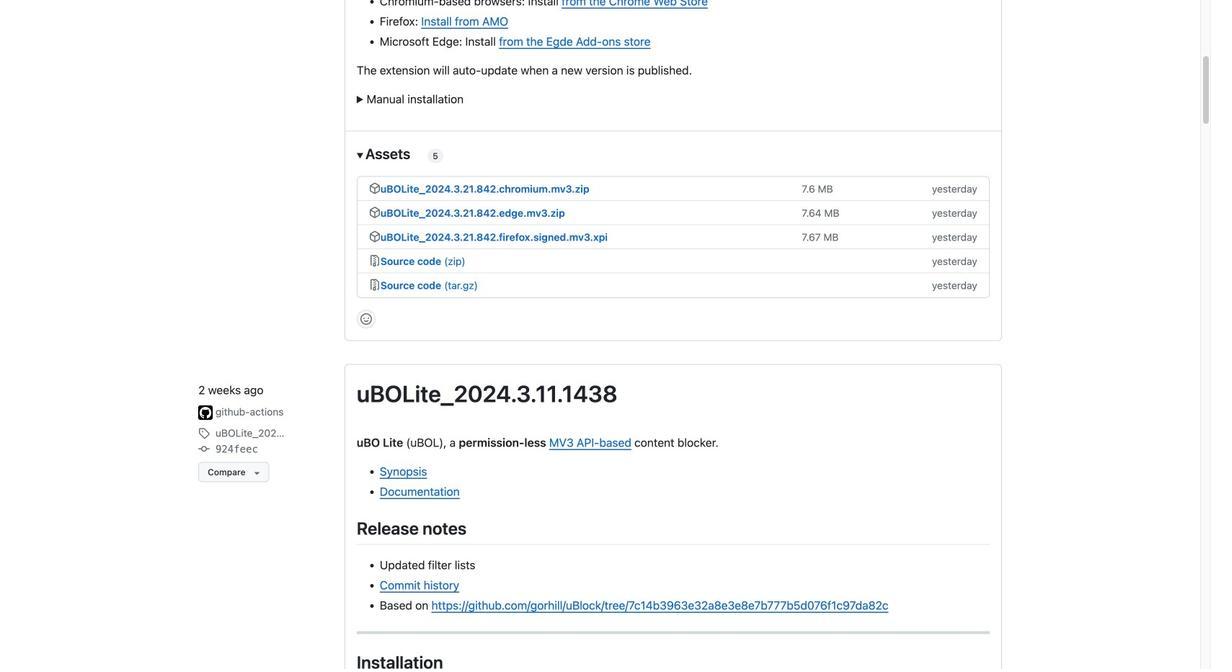 Task type: locate. For each thing, give the bounding box(es) containing it.
1 vertical spatial package image
[[369, 231, 381, 243]]

triangle down image
[[251, 468, 263, 479]]

commit image
[[198, 444, 210, 456]]

package image
[[369, 183, 381, 194], [369, 231, 381, 243]]

add or remove reactions image
[[360, 314, 372, 325]]

package image down package icon
[[369, 231, 381, 243]]

file zip image
[[369, 255, 381, 267]]

package image up package icon
[[369, 183, 381, 194]]

0 vertical spatial package image
[[369, 183, 381, 194]]



Task type: describe. For each thing, give the bounding box(es) containing it.
2 package image from the top
[[369, 231, 381, 243]]

tag image
[[198, 428, 210, 440]]

file zip image
[[369, 279, 381, 291]]

@github actions image
[[198, 406, 213, 421]]

add or remove reactions element
[[357, 310, 376, 329]]

package image
[[369, 207, 381, 218]]

1 package image from the top
[[369, 183, 381, 194]]



Task type: vqa. For each thing, say whether or not it's contained in the screenshot.
Repositories being starred by people
no



